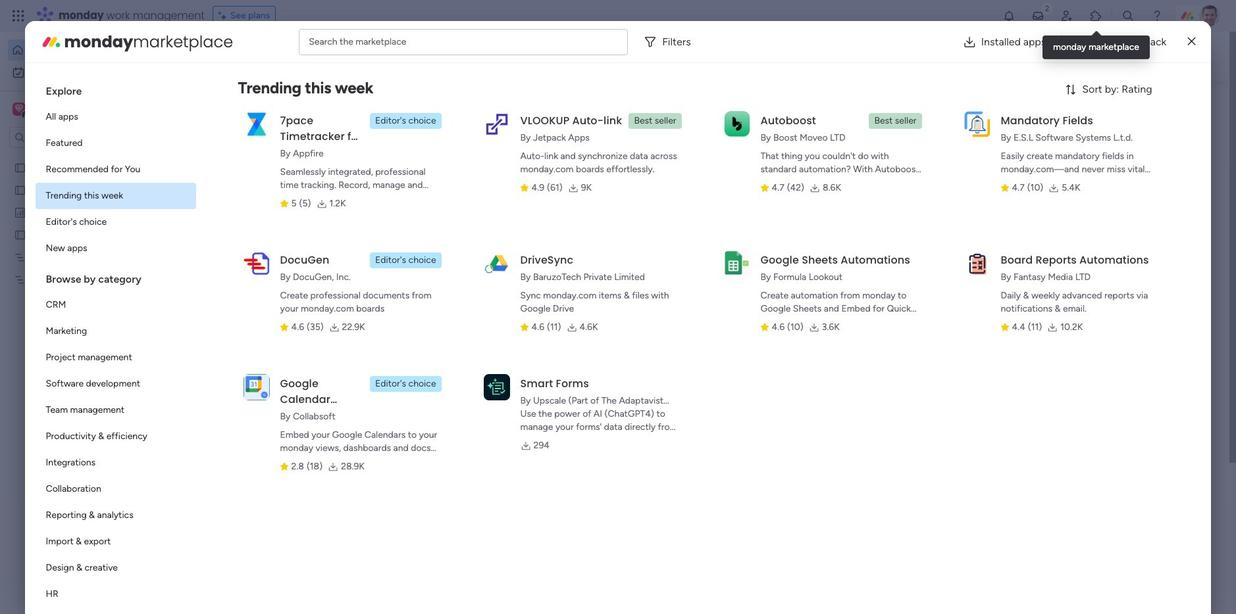 Task type: vqa. For each thing, say whether or not it's contained in the screenshot.
3rd circle o icon from the bottom
yes



Task type: locate. For each thing, give the bounding box(es) containing it.
2 horizontal spatial public board image
[[492, 240, 506, 255]]

component image for public dashboard image
[[724, 261, 736, 273]]

2 component image from the left
[[724, 261, 736, 273]]

app logo image
[[243, 111, 270, 137], [484, 111, 510, 137], [724, 111, 750, 137], [964, 111, 990, 137], [243, 251, 270, 277], [484, 251, 510, 277], [724, 251, 750, 277], [964, 251, 990, 277], [243, 374, 270, 401], [484, 374, 510, 401]]

v2 user feedback image
[[990, 49, 1000, 64]]

option
[[8, 39, 160, 61], [8, 62, 160, 83], [35, 104, 196, 130], [35, 130, 196, 157], [0, 156, 168, 158], [35, 157, 196, 183], [35, 183, 196, 209], [35, 209, 196, 236], [35, 236, 196, 262], [35, 292, 196, 319], [35, 319, 196, 345], [35, 345, 196, 371], [35, 371, 196, 398], [35, 398, 196, 424], [35, 424, 196, 450], [35, 450, 196, 477], [35, 477, 196, 503], [35, 503, 196, 529], [35, 529, 196, 556], [35, 556, 196, 582], [35, 582, 196, 608]]

workspace image
[[13, 102, 26, 117]]

0 vertical spatial circle o image
[[999, 157, 1008, 167]]

heading
[[35, 74, 196, 104], [35, 262, 196, 292]]

0 vertical spatial public board image
[[14, 161, 26, 174]]

1 vertical spatial circle o image
[[999, 174, 1008, 184]]

list box
[[35, 74, 196, 615], [0, 154, 168, 468]]

circle o image
[[999, 157, 1008, 167], [999, 174, 1008, 184]]

0 horizontal spatial monday marketplace image
[[41, 31, 62, 52]]

component image
[[259, 261, 271, 273], [724, 261, 736, 273]]

notifications image
[[1003, 9, 1016, 22]]

0 vertical spatial heading
[[35, 74, 196, 104]]

1 vertical spatial heading
[[35, 262, 196, 292]]

0 horizontal spatial component image
[[259, 261, 271, 273]]

see plans image
[[218, 9, 230, 23]]

1 horizontal spatial component image
[[724, 261, 736, 273]]

circle o image up circle o icon
[[999, 174, 1008, 184]]

1 horizontal spatial public board image
[[259, 402, 274, 416]]

monday marketplace image
[[1090, 9, 1103, 22], [41, 31, 62, 52]]

1 vertical spatial monday marketplace image
[[41, 31, 62, 52]]

select product image
[[12, 9, 25, 22]]

1 horizontal spatial monday marketplace image
[[1090, 9, 1103, 22]]

help image
[[1151, 9, 1164, 22]]

workspace image
[[15, 102, 24, 117]]

0 vertical spatial monday marketplace image
[[1090, 9, 1103, 22]]

public board image
[[14, 228, 26, 241], [492, 240, 506, 255], [259, 402, 274, 416]]

2 circle o image from the top
[[999, 174, 1008, 184]]

dapulse x slim image
[[1188, 34, 1196, 50]]

public board image
[[14, 161, 26, 174], [14, 184, 26, 196], [259, 240, 274, 255]]

v2 bolt switch image
[[1093, 49, 1101, 64]]

terry turtle image
[[1199, 5, 1221, 26]]

circle o image down check circle icon
[[999, 157, 1008, 167]]

1 component image from the left
[[259, 261, 271, 273]]

component image for the bottommost public board image
[[259, 261, 271, 273]]



Task type: describe. For each thing, give the bounding box(es) containing it.
public dashboard image
[[14, 206, 26, 219]]

2 image
[[1041, 1, 1053, 15]]

templates image image
[[991, 265, 1165, 356]]

public dashboard image
[[724, 240, 739, 255]]

1 vertical spatial public board image
[[14, 184, 26, 196]]

2 vertical spatial public board image
[[259, 240, 274, 255]]

close recently visited image
[[243, 107, 259, 123]]

invite members image
[[1061, 9, 1074, 22]]

quick search results list box
[[243, 123, 948, 459]]

search everything image
[[1122, 9, 1135, 22]]

1 circle o image from the top
[[999, 157, 1008, 167]]

check circle image
[[999, 140, 1008, 150]]

0 horizontal spatial public board image
[[14, 228, 26, 241]]

component image
[[492, 261, 504, 273]]

workspace selection element
[[13, 101, 110, 118]]

1 heading from the top
[[35, 74, 196, 104]]

2 heading from the top
[[35, 262, 196, 292]]

circle o image
[[999, 191, 1008, 201]]

check circle image
[[999, 124, 1008, 134]]

update feed image
[[1032, 9, 1045, 22]]

Search in workspace field
[[28, 130, 110, 145]]



